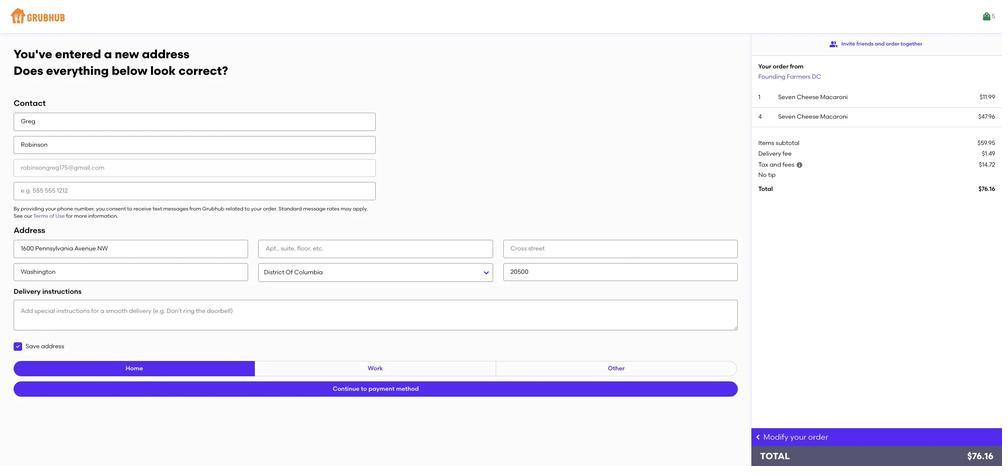 Task type: describe. For each thing, give the bounding box(es) containing it.
seven for 1
[[779, 94, 796, 101]]

tip
[[769, 172, 776, 179]]

5 button
[[982, 9, 996, 24]]

text
[[153, 206, 162, 212]]

main navigation navigation
[[0, 0, 1003, 33]]

from inside your order from founding farmers dc
[[790, 63, 804, 70]]

invite friends and order together
[[842, 41, 923, 47]]

0 horizontal spatial address
[[41, 343, 64, 350]]

message
[[303, 206, 326, 212]]

phone
[[57, 206, 73, 212]]

Zip text field
[[504, 263, 738, 281]]

address
[[14, 226, 45, 236]]

City text field
[[14, 263, 248, 281]]

0 horizontal spatial svg image
[[755, 434, 762, 441]]

a
[[104, 47, 112, 61]]

and inside "button"
[[875, 41, 885, 47]]

instructions
[[42, 288, 82, 296]]

for
[[66, 213, 73, 219]]

Address 2 text field
[[259, 240, 493, 258]]

friends
[[857, 41, 874, 47]]

2 vertical spatial order
[[809, 433, 829, 442]]

our
[[24, 213, 32, 219]]

more
[[74, 213, 87, 219]]

you've entered a new address does everything below look correct?
[[14, 47, 228, 78]]

cheese for 4
[[797, 113, 819, 121]]

seven cheese macaroni for 4
[[779, 113, 848, 121]]

order inside your order from founding farmers dc
[[773, 63, 789, 70]]

Last name text field
[[14, 136, 376, 154]]

5
[[992, 13, 996, 20]]

you've
[[14, 47, 52, 61]]

you
[[96, 206, 105, 212]]

seven cheese macaroni for 1
[[779, 94, 848, 101]]

$11.99
[[980, 94, 996, 101]]

fees
[[783, 161, 795, 169]]

farmers
[[787, 73, 811, 80]]

subtotal
[[776, 140, 800, 147]]

see
[[14, 213, 23, 219]]

your
[[759, 63, 772, 70]]

1 vertical spatial $76.16
[[968, 451, 994, 462]]

may
[[341, 206, 352, 212]]

1 vertical spatial total
[[761, 451, 790, 462]]

0 horizontal spatial and
[[770, 161, 782, 169]]

$59.95
[[978, 140, 996, 147]]

cheese for 1
[[797, 94, 819, 101]]

from inside by providing your phone number, you consent to receive text messages from grubhub related to your order. standard message rates may apply. see our
[[190, 206, 201, 212]]

1 horizontal spatial your
[[251, 206, 262, 212]]

$14.72
[[980, 161, 996, 169]]

invite
[[842, 41, 856, 47]]

no tip
[[759, 172, 776, 179]]

2 horizontal spatial your
[[791, 433, 807, 442]]

Cross street text field
[[504, 240, 738, 258]]

save
[[26, 343, 40, 350]]

other button
[[496, 362, 738, 377]]

consent
[[106, 206, 126, 212]]

people icon image
[[830, 40, 839, 49]]

tax and fees
[[759, 161, 795, 169]]

grubhub
[[202, 206, 225, 212]]

number,
[[74, 206, 95, 212]]

1
[[759, 94, 761, 101]]

terms of use for more information.
[[33, 213, 118, 219]]

related
[[226, 206, 244, 212]]

below
[[112, 63, 148, 78]]

to inside button
[[361, 386, 367, 393]]

everything
[[46, 63, 109, 78]]

macaroni for 4
[[821, 113, 848, 121]]

by providing your phone number, you consent to receive text messages from grubhub related to your order. standard message rates may apply. see our
[[14, 206, 368, 219]]

Address 1 text field
[[14, 240, 248, 258]]

providing
[[21, 206, 44, 212]]

payment
[[369, 386, 395, 393]]

items
[[759, 140, 775, 147]]

work
[[368, 365, 383, 373]]

work button
[[255, 362, 496, 377]]



Task type: vqa. For each thing, say whether or not it's contained in the screenshot.
Reviews button
no



Task type: locate. For each thing, give the bounding box(es) containing it.
1 horizontal spatial address
[[142, 47, 190, 61]]

from up farmers
[[790, 63, 804, 70]]

delivery down items
[[759, 150, 782, 157]]

1 horizontal spatial order
[[809, 433, 829, 442]]

0 vertical spatial svg image
[[796, 162, 803, 169]]

0 horizontal spatial to
[[127, 206, 132, 212]]

save address
[[26, 343, 64, 350]]

macaroni
[[821, 94, 848, 101], [821, 113, 848, 121]]

svg image
[[796, 162, 803, 169], [755, 434, 762, 441]]

1 seven cheese macaroni from the top
[[779, 94, 848, 101]]

1 vertical spatial order
[[773, 63, 789, 70]]

address up the look
[[142, 47, 190, 61]]

seven cheese macaroni
[[779, 94, 848, 101], [779, 113, 848, 121]]

order
[[887, 41, 900, 47], [773, 63, 789, 70], [809, 433, 829, 442]]

total
[[759, 186, 773, 193], [761, 451, 790, 462]]

seven down founding farmers dc link
[[779, 94, 796, 101]]

0 horizontal spatial delivery
[[14, 288, 41, 296]]

other
[[608, 365, 625, 373]]

home button
[[14, 362, 255, 377]]

1 macaroni from the top
[[821, 94, 848, 101]]

total down the no tip
[[759, 186, 773, 193]]

1 vertical spatial macaroni
[[821, 113, 848, 121]]

receive
[[134, 206, 151, 212]]

cheese down dc
[[797, 94, 819, 101]]

1 vertical spatial and
[[770, 161, 782, 169]]

2 cheese from the top
[[797, 113, 819, 121]]

rates
[[327, 206, 340, 212]]

address
[[142, 47, 190, 61], [41, 343, 64, 350]]

1 horizontal spatial to
[[245, 206, 250, 212]]

svg image
[[15, 345, 20, 350]]

founding
[[759, 73, 786, 80]]

0 vertical spatial order
[[887, 41, 900, 47]]

method
[[396, 386, 419, 393]]

delivery instructions
[[14, 288, 82, 296]]

delivery left instructions
[[14, 288, 41, 296]]

order up founding
[[773, 63, 789, 70]]

messages
[[163, 206, 188, 212]]

to left receive
[[127, 206, 132, 212]]

delivery for delivery instructions
[[14, 288, 41, 296]]

of
[[49, 213, 54, 219]]

items subtotal
[[759, 140, 800, 147]]

1 horizontal spatial svg image
[[796, 162, 803, 169]]

fee
[[783, 150, 792, 157]]

2 horizontal spatial to
[[361, 386, 367, 393]]

0 vertical spatial seven cheese macaroni
[[779, 94, 848, 101]]

delivery fee
[[759, 150, 792, 157]]

your order from founding farmers dc
[[759, 63, 822, 80]]

delivery
[[759, 150, 782, 157], [14, 288, 41, 296]]

standard
[[279, 206, 302, 212]]

contact
[[14, 99, 46, 108]]

and up tip
[[770, 161, 782, 169]]

continue
[[333, 386, 360, 393]]

address inside you've entered a new address does everything below look correct?
[[142, 47, 190, 61]]

seven for 4
[[779, 113, 796, 121]]

1 vertical spatial cheese
[[797, 113, 819, 121]]

address right save
[[41, 343, 64, 350]]

0 vertical spatial macaroni
[[821, 94, 848, 101]]

entered
[[55, 47, 101, 61]]

0 vertical spatial and
[[875, 41, 885, 47]]

to
[[127, 206, 132, 212], [245, 206, 250, 212], [361, 386, 367, 393]]

1 horizontal spatial and
[[875, 41, 885, 47]]

0 vertical spatial address
[[142, 47, 190, 61]]

Email email field
[[14, 159, 376, 177]]

and right friends
[[875, 41, 885, 47]]

1 cheese from the top
[[797, 94, 819, 101]]

seven cheese macaroni down dc
[[779, 94, 848, 101]]

to right related
[[245, 206, 250, 212]]

svg image left modify
[[755, 434, 762, 441]]

cheese
[[797, 94, 819, 101], [797, 113, 819, 121]]

new
[[115, 47, 139, 61]]

1 horizontal spatial from
[[790, 63, 804, 70]]

your left 'order.' at top left
[[251, 206, 262, 212]]

1 seven from the top
[[779, 94, 796, 101]]

Phone telephone field
[[14, 182, 376, 200]]

to left payment on the bottom of page
[[361, 386, 367, 393]]

terms of use link
[[33, 213, 65, 219]]

0 horizontal spatial order
[[773, 63, 789, 70]]

your up of
[[45, 206, 56, 212]]

1 vertical spatial delivery
[[14, 288, 41, 296]]

information.
[[88, 213, 118, 219]]

2 seven from the top
[[779, 113, 796, 121]]

founding farmers dc link
[[759, 73, 822, 80]]

continue to payment method
[[333, 386, 419, 393]]

modify
[[764, 433, 789, 442]]

dc
[[813, 73, 822, 80]]

order left together
[[887, 41, 900, 47]]

0 vertical spatial from
[[790, 63, 804, 70]]

from
[[790, 63, 804, 70], [190, 206, 201, 212]]

$76.16
[[979, 186, 996, 193], [968, 451, 994, 462]]

correct?
[[179, 63, 228, 78]]

First name text field
[[14, 113, 376, 131]]

by
[[14, 206, 20, 212]]

seven
[[779, 94, 796, 101], [779, 113, 796, 121]]

delivery for delivery fee
[[759, 150, 782, 157]]

together
[[901, 41, 923, 47]]

0 vertical spatial cheese
[[797, 94, 819, 101]]

cheese up subtotal
[[797, 113, 819, 121]]

does
[[14, 63, 43, 78]]

order right modify
[[809, 433, 829, 442]]

$1.49
[[983, 150, 996, 157]]

0 vertical spatial total
[[759, 186, 773, 193]]

order inside "button"
[[887, 41, 900, 47]]

and
[[875, 41, 885, 47], [770, 161, 782, 169]]

2 macaroni from the top
[[821, 113, 848, 121]]

seven up subtotal
[[779, 113, 796, 121]]

4
[[759, 113, 762, 121]]

continue to payment method button
[[14, 382, 738, 397]]

1 vertical spatial from
[[190, 206, 201, 212]]

look
[[150, 63, 176, 78]]

1 vertical spatial seven
[[779, 113, 796, 121]]

2 horizontal spatial order
[[887, 41, 900, 47]]

0 vertical spatial seven
[[779, 94, 796, 101]]

0 horizontal spatial from
[[190, 206, 201, 212]]

macaroni for 1
[[821, 94, 848, 101]]

use
[[55, 213, 65, 219]]

invite friends and order together button
[[830, 37, 923, 52]]

no
[[759, 172, 767, 179]]

your
[[45, 206, 56, 212], [251, 206, 262, 212], [791, 433, 807, 442]]

your right modify
[[791, 433, 807, 442]]

Delivery instructions text field
[[14, 300, 738, 331]]

0 vertical spatial delivery
[[759, 150, 782, 157]]

0 horizontal spatial your
[[45, 206, 56, 212]]

2 seven cheese macaroni from the top
[[779, 113, 848, 121]]

home
[[126, 365, 143, 373]]

0 vertical spatial $76.16
[[979, 186, 996, 193]]

from down phone phone field at left top
[[190, 206, 201, 212]]

order.
[[263, 206, 277, 212]]

modify your order
[[764, 433, 829, 442]]

terms
[[33, 213, 48, 219]]

1 vertical spatial svg image
[[755, 434, 762, 441]]

total down modify
[[761, 451, 790, 462]]

seven cheese macaroni up subtotal
[[779, 113, 848, 121]]

tax
[[759, 161, 769, 169]]

$47.96
[[979, 113, 996, 121]]

1 horizontal spatial delivery
[[759, 150, 782, 157]]

1 vertical spatial address
[[41, 343, 64, 350]]

1 vertical spatial seven cheese macaroni
[[779, 113, 848, 121]]

apply.
[[353, 206, 368, 212]]

svg image right fees
[[796, 162, 803, 169]]



